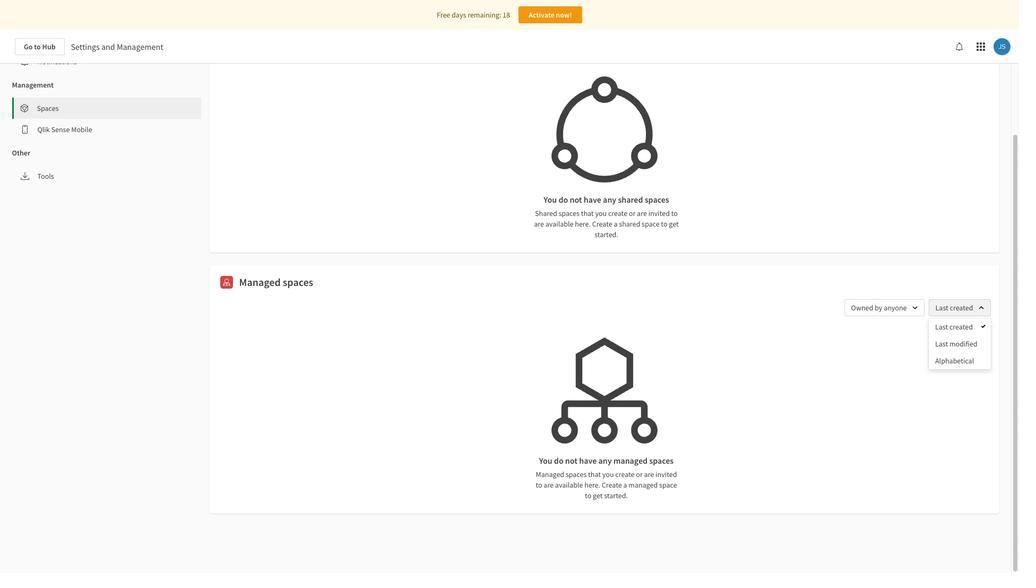 Task type: locate. For each thing, give the bounding box(es) containing it.
any for managed
[[599, 456, 612, 466]]

get for managed
[[593, 491, 603, 501]]

last up last created element
[[936, 303, 949, 313]]

activate
[[529, 10, 555, 20]]

1 vertical spatial created
[[950, 322, 973, 332]]

do for you do not have any managed spaces
[[554, 456, 564, 466]]

1 vertical spatial last
[[936, 322, 949, 332]]

a inside you do not have any shared spaces shared spaces that you create or are invited to are available here. create a shared space to get started.
[[614, 219, 618, 229]]

get inside you do not have any shared spaces shared spaces that you create or are invited to are available here. create a shared space to get started.
[[669, 219, 679, 229]]

0 vertical spatial not
[[570, 194, 582, 205]]

notifications
[[37, 57, 77, 66]]

1 vertical spatial that
[[588, 470, 601, 480]]

a for shared
[[614, 219, 618, 229]]

last created up last modified
[[936, 322, 973, 332]]

not
[[570, 194, 582, 205], [566, 456, 578, 466]]

create
[[609, 209, 628, 218], [616, 470, 635, 480]]

0 vertical spatial or
[[629, 209, 636, 218]]

create inside you do not have any shared spaces shared spaces that you create or are invited to are available here. create a shared space to get started.
[[593, 219, 613, 229]]

other
[[12, 148, 30, 158]]

management
[[117, 41, 163, 52], [12, 80, 54, 90]]

not inside you do not have any shared spaces shared spaces that you create or are invited to are available here. create a shared space to get started.
[[570, 194, 582, 205]]

1 last from the top
[[936, 303, 949, 313]]

started. for managed
[[604, 491, 628, 501]]

1 vertical spatial available
[[555, 481, 583, 490]]

list box inside managed spaces main content
[[929, 319, 992, 370]]

1 vertical spatial you
[[539, 456, 553, 466]]

remaining:
[[468, 10, 501, 20]]

2 last from the top
[[936, 322, 949, 332]]

managed spaces main content
[[0, 0, 1020, 574]]

started. inside you do not have any managed spaces managed spaces that you create or are invited to are available here. create a managed space to get started.
[[604, 491, 628, 501]]

0 vertical spatial have
[[584, 194, 602, 205]]

0 horizontal spatial or
[[629, 209, 636, 218]]

0 vertical spatial managed
[[239, 276, 281, 289]]

1 horizontal spatial a
[[624, 481, 627, 490]]

1 horizontal spatial get
[[669, 219, 679, 229]]

started. for shared
[[595, 230, 619, 240]]

available inside you do not have any managed spaces managed spaces that you create or are invited to are available here. create a managed space to get started.
[[555, 481, 583, 490]]

that inside you do not have any managed spaces managed spaces that you create or are invited to are available here. create a managed space to get started.
[[588, 470, 601, 480]]

1 vertical spatial not
[[566, 456, 578, 466]]

or
[[629, 209, 636, 218], [636, 470, 643, 480]]

you for you do not have any managed spaces
[[539, 456, 553, 466]]

go
[[24, 42, 33, 52]]

space inside you do not have any managed spaces managed spaces that you create or are invited to are available here. create a managed space to get started.
[[660, 481, 677, 490]]

go to hub link
[[15, 38, 65, 55]]

created inside 'list box'
[[950, 322, 973, 332]]

invited inside you do not have any shared spaces shared spaces that you create or are invited to are available here. create a shared space to get started.
[[649, 209, 670, 218]]

0 vertical spatial here.
[[575, 219, 591, 229]]

last up last modified
[[936, 322, 949, 332]]

2 vertical spatial last
[[936, 339, 949, 349]]

1 vertical spatial any
[[599, 456, 612, 466]]

have inside you do not have any shared spaces shared spaces that you create or are invited to are available here. create a shared space to get started.
[[584, 194, 602, 205]]

created inside field
[[950, 303, 974, 313]]

1 vertical spatial have
[[580, 456, 597, 466]]

are
[[637, 209, 647, 218], [534, 219, 544, 229], [644, 470, 654, 480], [544, 481, 554, 490]]

list box containing last created
[[929, 319, 992, 370]]

hub
[[42, 42, 56, 52]]

management up the "spaces"
[[12, 80, 54, 90]]

0 vertical spatial get
[[669, 219, 679, 229]]

not for you do not have any shared spaces
[[570, 194, 582, 205]]

have
[[584, 194, 602, 205], [580, 456, 597, 466]]

started.
[[595, 230, 619, 240], [604, 491, 628, 501]]

last down last created element
[[936, 339, 949, 349]]

you
[[544, 194, 557, 205], [539, 456, 553, 466]]

a inside you do not have any managed spaces managed spaces that you create or are invited to are available here. create a managed space to get started.
[[624, 481, 627, 490]]

have inside you do not have any managed spaces managed spaces that you create or are invited to are available here. create a managed space to get started.
[[580, 456, 597, 466]]

1 last created from the top
[[936, 303, 974, 313]]

3 last from the top
[[936, 339, 949, 349]]

now!
[[556, 10, 572, 20]]

invited
[[649, 209, 670, 218], [656, 470, 677, 480]]

or inside you do not have any shared spaces shared spaces that you create or are invited to are available here. create a shared space to get started.
[[629, 209, 636, 218]]

get inside you do not have any managed spaces managed spaces that you create or are invited to are available here. create a managed space to get started.
[[593, 491, 603, 501]]

that inside you do not have any shared spaces shared spaces that you create or are invited to are available here. create a shared space to get started.
[[581, 209, 594, 218]]

0 vertical spatial started.
[[595, 230, 619, 240]]

management inside managed spaces main content
[[12, 80, 54, 90]]

notifications link
[[12, 51, 201, 72]]

not inside you do not have any managed spaces managed spaces that you create or are invited to are available here. create a managed space to get started.
[[566, 456, 578, 466]]

any
[[603, 194, 617, 205], [599, 456, 612, 466]]

1 vertical spatial managed
[[536, 470, 565, 480]]

0 vertical spatial do
[[559, 194, 568, 205]]

1 horizontal spatial managed
[[536, 470, 565, 480]]

0 vertical spatial last created
[[936, 303, 974, 313]]

shared
[[535, 209, 557, 218]]

0 horizontal spatial management
[[12, 80, 54, 90]]

last created up last created element
[[936, 303, 974, 313]]

1 vertical spatial get
[[593, 491, 603, 501]]

0 horizontal spatial get
[[593, 491, 603, 501]]

here. inside you do not have any shared spaces shared spaces that you create or are invited to are available here. create a shared space to get started.
[[575, 219, 591, 229]]

management right the and
[[117, 41, 163, 52]]

create
[[593, 219, 613, 229], [602, 481, 622, 490]]

available
[[546, 219, 574, 229], [555, 481, 583, 490]]

0 vertical spatial you
[[596, 209, 607, 218]]

you for managed
[[603, 470, 614, 480]]

1 horizontal spatial or
[[636, 470, 643, 480]]

create inside you do not have any managed spaces managed spaces that you create or are invited to are available here. create a managed space to get started.
[[602, 481, 622, 490]]

0 vertical spatial management
[[117, 41, 163, 52]]

Last created field
[[929, 300, 991, 317]]

you
[[596, 209, 607, 218], [603, 470, 614, 480]]

available inside you do not have any shared spaces shared spaces that you create or are invited to are available here. create a shared space to get started.
[[546, 219, 574, 229]]

managed inside you do not have any managed spaces managed spaces that you create or are invited to are available here. create a managed space to get started.
[[536, 470, 565, 480]]

you inside you do not have any shared spaces shared spaces that you create or are invited to are available here. create a shared space to get started.
[[596, 209, 607, 218]]

last created
[[936, 303, 974, 313], [936, 322, 973, 332]]

list box
[[929, 319, 992, 370]]

1 vertical spatial do
[[554, 456, 564, 466]]

you for you do not have any shared spaces
[[544, 194, 557, 205]]

space
[[642, 219, 660, 229], [660, 481, 677, 490]]

and
[[101, 41, 115, 52]]

created for last created field
[[950, 303, 974, 313]]

0 horizontal spatial a
[[614, 219, 618, 229]]

1 vertical spatial create
[[616, 470, 635, 480]]

create inside you do not have any managed spaces managed spaces that you create or are invited to are available here. create a managed space to get started.
[[616, 470, 635, 480]]

invited inside you do not have any managed spaces managed spaces that you create or are invited to are available here. create a managed space to get started.
[[656, 470, 677, 480]]

last
[[936, 303, 949, 313], [936, 322, 949, 332], [936, 339, 949, 349]]

do inside you do not have any managed spaces managed spaces that you create or are invited to are available here. create a managed space to get started.
[[554, 456, 564, 466]]

to
[[34, 42, 41, 52], [672, 209, 678, 218], [661, 219, 668, 229], [536, 481, 543, 490], [585, 491, 592, 501]]

last for last created element
[[936, 322, 949, 332]]

0 vertical spatial last
[[936, 303, 949, 313]]

1 vertical spatial started.
[[604, 491, 628, 501]]

0 vertical spatial space
[[642, 219, 660, 229]]

you inside you do not have any managed spaces managed spaces that you create or are invited to are available here. create a managed space to get started.
[[603, 470, 614, 480]]

qlik sense mobile link
[[12, 119, 201, 140]]

created for 'list box' on the right of page containing last created
[[950, 322, 973, 332]]

1 vertical spatial a
[[624, 481, 627, 490]]

created up last created element
[[950, 303, 974, 313]]

0 horizontal spatial managed
[[239, 276, 281, 289]]

or inside you do not have any managed spaces managed spaces that you create or are invited to are available here. create a managed space to get started.
[[636, 470, 643, 480]]

0 vertical spatial create
[[609, 209, 628, 218]]

do
[[559, 194, 568, 205], [554, 456, 564, 466]]

0 vertical spatial create
[[593, 219, 613, 229]]

you inside you do not have any shared spaces shared spaces that you create or are invited to are available here. create a shared space to get started.
[[544, 194, 557, 205]]

days
[[452, 10, 466, 20]]

any inside you do not have any managed spaces managed spaces that you create or are invited to are available here. create a managed space to get started.
[[599, 456, 612, 466]]

created
[[950, 303, 974, 313], [950, 322, 973, 332]]

space inside you do not have any shared spaces shared spaces that you create or are invited to are available here. create a shared space to get started.
[[642, 219, 660, 229]]

managed
[[614, 456, 648, 466], [629, 481, 658, 490]]

any inside you do not have any shared spaces shared spaces that you create or are invited to are available here. create a shared space to get started.
[[603, 194, 617, 205]]

not for you do not have any managed spaces
[[566, 456, 578, 466]]

1 vertical spatial or
[[636, 470, 643, 480]]

1 vertical spatial create
[[602, 481, 622, 490]]

1 vertical spatial here.
[[585, 481, 601, 490]]

1 vertical spatial management
[[12, 80, 54, 90]]

1 vertical spatial space
[[660, 481, 677, 490]]

1 vertical spatial last created
[[936, 322, 973, 332]]

0 vertical spatial a
[[614, 219, 618, 229]]

create inside you do not have any shared spaces shared spaces that you create or are invited to are available here. create a shared space to get started.
[[609, 209, 628, 218]]

here. inside you do not have any managed spaces managed spaces that you create or are invited to are available here. create a managed space to get started.
[[585, 481, 601, 490]]

create for managed
[[616, 470, 635, 480]]

0 vertical spatial any
[[603, 194, 617, 205]]

that for shared
[[581, 209, 594, 218]]

that for managed
[[588, 470, 601, 480]]

that
[[581, 209, 594, 218], [588, 470, 601, 480]]

0 vertical spatial that
[[581, 209, 594, 218]]

started. inside you do not have any shared spaces shared spaces that you create or are invited to are available here. create a shared space to get started.
[[595, 230, 619, 240]]

managed
[[239, 276, 281, 289], [536, 470, 565, 480]]

0 vertical spatial created
[[950, 303, 974, 313]]

0 vertical spatial you
[[544, 194, 557, 205]]

here.
[[575, 219, 591, 229], [585, 481, 601, 490]]

1 vertical spatial invited
[[656, 470, 677, 480]]

0 vertical spatial available
[[546, 219, 574, 229]]

1 vertical spatial you
[[603, 470, 614, 480]]

a
[[614, 219, 618, 229], [624, 481, 627, 490]]

you inside you do not have any managed spaces managed spaces that you create or are invited to are available here. create a managed space to get started.
[[539, 456, 553, 466]]

available for you do not have any managed spaces
[[555, 481, 583, 490]]

0 vertical spatial invited
[[649, 209, 670, 218]]

spaces
[[645, 194, 670, 205], [559, 209, 580, 218], [283, 276, 313, 289], [650, 456, 674, 466], [566, 470, 587, 480]]

do inside you do not have any shared spaces shared spaces that you create or are invited to are available here. create a shared space to get started.
[[559, 194, 568, 205]]

last modified
[[936, 339, 978, 349]]

shared
[[618, 194, 643, 205], [619, 219, 641, 229]]

get
[[669, 219, 679, 229], [593, 491, 603, 501]]

created up modified
[[950, 322, 973, 332]]

last created inside field
[[936, 303, 974, 313]]



Task type: describe. For each thing, give the bounding box(es) containing it.
activate now!
[[529, 10, 572, 20]]

create for shared
[[593, 219, 613, 229]]

sense
[[51, 125, 70, 134]]

last created element
[[936, 322, 973, 332]]

have for shared
[[584, 194, 602, 205]]

invited for you do not have any managed spaces
[[656, 470, 677, 480]]

qlik
[[37, 125, 50, 134]]

you do not have any managed spaces managed spaces that you create or are invited to are available here. create a managed space to get started.
[[536, 456, 677, 501]]

modified
[[950, 339, 978, 349]]

space for you do not have any managed spaces
[[660, 481, 677, 490]]

you for shared
[[596, 209, 607, 218]]

here. for managed
[[585, 481, 601, 490]]

mobile
[[71, 125, 92, 134]]

here. for shared
[[575, 219, 591, 229]]

available for you do not have any shared spaces
[[546, 219, 574, 229]]

tools
[[37, 172, 54, 181]]

any for shared
[[603, 194, 617, 205]]

18
[[503, 10, 510, 20]]

qlik sense mobile
[[37, 125, 92, 134]]

get for shared
[[669, 219, 679, 229]]

free days remaining: 18
[[437, 10, 510, 20]]

last for last modified element
[[936, 339, 949, 349]]

0 vertical spatial managed
[[614, 456, 648, 466]]

alphabetical element
[[936, 356, 975, 366]]

or for managed
[[636, 470, 643, 480]]

you do not have any shared spaces shared spaces that you create or are invited to are available here. create a shared space to get started.
[[534, 194, 679, 240]]

a for managed
[[624, 481, 627, 490]]

settings
[[71, 41, 100, 52]]

have for managed
[[580, 456, 597, 466]]

last modified element
[[936, 339, 978, 349]]

1 vertical spatial shared
[[619, 219, 641, 229]]

last inside field
[[936, 303, 949, 313]]

space for you do not have any shared spaces
[[642, 219, 660, 229]]

or for shared
[[629, 209, 636, 218]]

go to hub
[[24, 42, 56, 52]]

free
[[437, 10, 451, 20]]

create for managed
[[602, 481, 622, 490]]

1 vertical spatial managed
[[629, 481, 658, 490]]

invited for you do not have any shared spaces
[[649, 209, 670, 218]]

activate now! link
[[519, 6, 583, 23]]

do for you do not have any shared spaces
[[559, 194, 568, 205]]

tools link
[[12, 166, 201, 187]]

2 last created from the top
[[936, 322, 973, 332]]

alphabetical
[[936, 356, 975, 366]]

1 horizontal spatial management
[[117, 41, 163, 52]]

0 vertical spatial shared
[[618, 194, 643, 205]]

managed spaces
[[239, 276, 313, 289]]

spaces link
[[14, 98, 201, 119]]

spaces
[[37, 104, 59, 113]]

create for shared
[[609, 209, 628, 218]]

settings and management
[[71, 41, 163, 52]]



Task type: vqa. For each thing, say whether or not it's contained in the screenshot.
Recently
no



